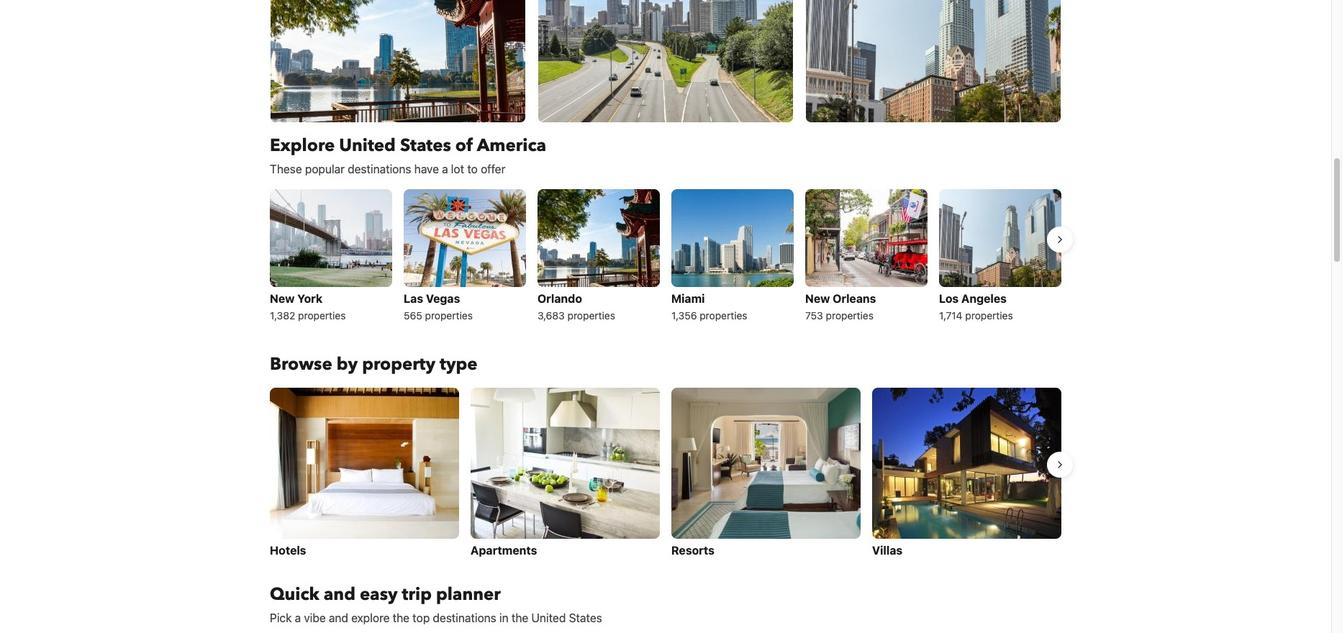 Task type: vqa. For each thing, say whether or not it's contained in the screenshot.
New inside New Orleans 753 properties
yes



Task type: locate. For each thing, give the bounding box(es) containing it.
properties down miami
[[700, 309, 748, 321]]

0 vertical spatial destinations
[[348, 162, 411, 175]]

new up 1,382 at left
[[270, 292, 295, 305]]

5 properties from the left
[[826, 309, 874, 321]]

3 properties from the left
[[568, 309, 616, 321]]

a left lot
[[442, 162, 448, 175]]

565
[[404, 309, 422, 321]]

popular
[[305, 162, 345, 175]]

properties for las vegas
[[425, 309, 473, 321]]

properties down the orlando
[[568, 309, 616, 321]]

region
[[258, 183, 1074, 330], [258, 382, 1074, 567]]

united up popular
[[339, 134, 396, 157]]

properties inside "los angeles 1,714 properties"
[[966, 309, 1014, 321]]

united inside explore united states of america these popular destinations have a lot to offer
[[339, 134, 396, 157]]

new orleans 753 properties
[[806, 292, 877, 321]]

explore united states of america these popular destinations have a lot to offer
[[270, 134, 547, 175]]

1,382
[[270, 309, 295, 321]]

and
[[324, 583, 356, 607], [329, 612, 348, 625]]

destinations left "have"
[[348, 162, 411, 175]]

4 properties from the left
[[700, 309, 748, 321]]

1 new from the left
[[270, 292, 295, 305]]

0 horizontal spatial states
[[400, 134, 451, 157]]

angeles
[[962, 292, 1007, 305]]

easy
[[360, 583, 398, 607]]

destinations down planner
[[433, 612, 497, 625]]

destinations inside explore united states of america these popular destinations have a lot to offer
[[348, 162, 411, 175]]

los angeles 1,714 properties
[[940, 292, 1014, 321]]

planner
[[436, 583, 501, 607]]

properties for los angeles
[[966, 309, 1014, 321]]

properties down orleans on the top
[[826, 309, 874, 321]]

0 horizontal spatial destinations
[[348, 162, 411, 175]]

browse
[[270, 352, 332, 376]]

a inside quick and easy trip planner pick a vibe and explore the top destinations in the united states
[[295, 612, 301, 625]]

the left the top
[[393, 612, 410, 625]]

new
[[270, 292, 295, 305], [806, 292, 830, 305]]

properties down york
[[298, 309, 346, 321]]

1 horizontal spatial a
[[442, 162, 448, 175]]

orlando
[[538, 292, 582, 305]]

and right vibe
[[329, 612, 348, 625]]

1 vertical spatial states
[[569, 612, 602, 625]]

property
[[362, 352, 436, 376]]

0 horizontal spatial the
[[393, 612, 410, 625]]

a left vibe
[[295, 612, 301, 625]]

properties down "vegas"
[[425, 309, 473, 321]]

the
[[393, 612, 410, 625], [512, 612, 529, 625]]

resorts link
[[672, 388, 861, 561]]

6 properties from the left
[[966, 309, 1014, 321]]

miami 1,356 properties
[[672, 292, 748, 321]]

region containing hotels
[[258, 382, 1074, 567]]

0 horizontal spatial united
[[339, 134, 396, 157]]

united right in
[[532, 612, 566, 625]]

2 new from the left
[[806, 292, 830, 305]]

to
[[467, 162, 478, 175]]

1 horizontal spatial united
[[532, 612, 566, 625]]

3,683
[[538, 309, 565, 321]]

0 vertical spatial region
[[258, 183, 1074, 330]]

properties inside new orleans 753 properties
[[826, 309, 874, 321]]

properties inside las vegas 565 properties
[[425, 309, 473, 321]]

properties for new orleans
[[826, 309, 874, 321]]

1 horizontal spatial the
[[512, 612, 529, 625]]

destinations
[[348, 162, 411, 175], [433, 612, 497, 625]]

properties inside new york 1,382 properties
[[298, 309, 346, 321]]

new inside new orleans 753 properties
[[806, 292, 830, 305]]

1 properties from the left
[[298, 309, 346, 321]]

1 vertical spatial a
[[295, 612, 301, 625]]

properties down angeles
[[966, 309, 1014, 321]]

resorts
[[672, 544, 715, 557]]

orleans
[[833, 292, 877, 305]]

new up 753
[[806, 292, 830, 305]]

a
[[442, 162, 448, 175], [295, 612, 301, 625]]

1 horizontal spatial destinations
[[433, 612, 497, 625]]

1 vertical spatial destinations
[[433, 612, 497, 625]]

states
[[400, 134, 451, 157], [569, 612, 602, 625]]

1 vertical spatial united
[[532, 612, 566, 625]]

trip
[[402, 583, 432, 607]]

miami
[[672, 292, 705, 305]]

region containing new york
[[258, 183, 1074, 330]]

the right in
[[512, 612, 529, 625]]

united
[[339, 134, 396, 157], [532, 612, 566, 625]]

1 vertical spatial region
[[258, 382, 1074, 567]]

0 horizontal spatial new
[[270, 292, 295, 305]]

1 region from the top
[[258, 183, 1074, 330]]

0 vertical spatial a
[[442, 162, 448, 175]]

0 vertical spatial and
[[324, 583, 356, 607]]

these
[[270, 162, 302, 175]]

properties
[[298, 309, 346, 321], [425, 309, 473, 321], [568, 309, 616, 321], [700, 309, 748, 321], [826, 309, 874, 321], [966, 309, 1014, 321]]

1 horizontal spatial states
[[569, 612, 602, 625]]

1 horizontal spatial new
[[806, 292, 830, 305]]

0 vertical spatial united
[[339, 134, 396, 157]]

0 vertical spatial states
[[400, 134, 451, 157]]

vibe
[[304, 612, 326, 625]]

2 region from the top
[[258, 382, 1074, 567]]

and up vibe
[[324, 583, 356, 607]]

0 horizontal spatial a
[[295, 612, 301, 625]]

new inside new york 1,382 properties
[[270, 292, 295, 305]]

2 properties from the left
[[425, 309, 473, 321]]



Task type: describe. For each thing, give the bounding box(es) containing it.
new for new orleans
[[806, 292, 830, 305]]

browse by property type
[[270, 352, 478, 376]]

properties inside orlando 3,683 properties
[[568, 309, 616, 321]]

1,714
[[940, 309, 963, 321]]

1 the from the left
[[393, 612, 410, 625]]

by
[[337, 352, 358, 376]]

of
[[456, 134, 473, 157]]

top
[[413, 612, 430, 625]]

a inside explore united states of america these popular destinations have a lot to offer
[[442, 162, 448, 175]]

vegas
[[426, 292, 460, 305]]

quick and easy trip planner pick a vibe and explore the top destinations in the united states
[[270, 583, 602, 625]]

quick
[[270, 583, 320, 607]]

hotels
[[270, 544, 306, 557]]

apartments link
[[471, 388, 660, 561]]

states inside quick and easy trip planner pick a vibe and explore the top destinations in the united states
[[569, 612, 602, 625]]

pick
[[270, 612, 292, 625]]

2 the from the left
[[512, 612, 529, 625]]

offer
[[481, 162, 506, 175]]

1 vertical spatial and
[[329, 612, 348, 625]]

los
[[940, 292, 959, 305]]

explore
[[351, 612, 390, 625]]

apartments
[[471, 544, 537, 557]]

villas link
[[873, 388, 1062, 561]]

states inside explore united states of america these popular destinations have a lot to offer
[[400, 134, 451, 157]]

new york 1,382 properties
[[270, 292, 346, 321]]

las
[[404, 292, 423, 305]]

in
[[500, 612, 509, 625]]

las vegas 565 properties
[[404, 292, 473, 321]]

properties inside miami 1,356 properties
[[700, 309, 748, 321]]

properties for new york
[[298, 309, 346, 321]]

united inside quick and easy trip planner pick a vibe and explore the top destinations in the united states
[[532, 612, 566, 625]]

villas
[[873, 544, 903, 557]]

hotels link
[[270, 388, 459, 561]]

explore
[[270, 134, 335, 157]]

america
[[477, 134, 547, 157]]

new for new york
[[270, 292, 295, 305]]

753
[[806, 309, 824, 321]]

type
[[440, 352, 478, 376]]

york
[[297, 292, 323, 305]]

have
[[414, 162, 439, 175]]

1,356
[[672, 309, 697, 321]]

lot
[[451, 162, 464, 175]]

destinations inside quick and easy trip planner pick a vibe and explore the top destinations in the united states
[[433, 612, 497, 625]]

orlando 3,683 properties
[[538, 292, 616, 321]]



